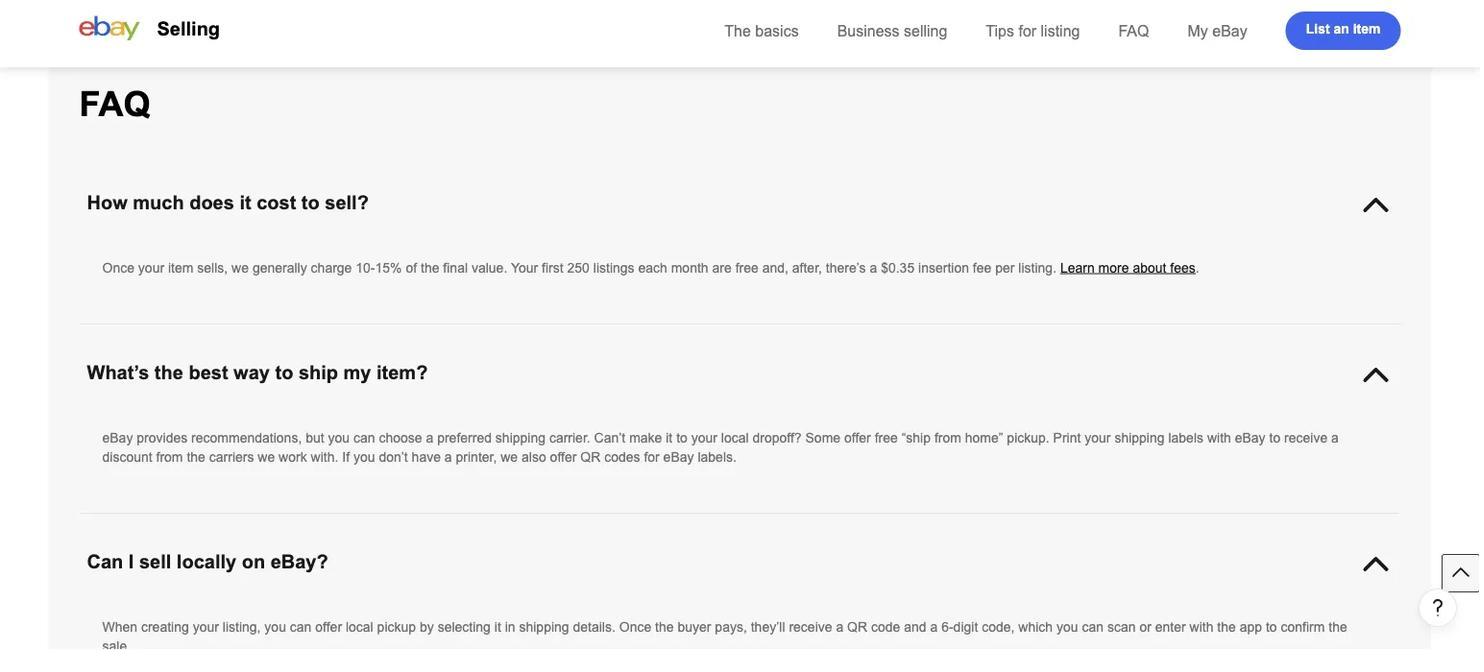 Task type: vqa. For each thing, say whether or not it's contained in the screenshot.
second Equipment
no



Task type: locate. For each thing, give the bounding box(es) containing it.
we left also
[[501, 450, 518, 465]]

0 horizontal spatial faq
[[79, 85, 150, 123]]

1 horizontal spatial from
[[935, 431, 962, 445]]

0 horizontal spatial local
[[346, 620, 374, 635]]

item for an
[[1354, 22, 1382, 37]]

can right listing, on the bottom left
[[290, 620, 312, 635]]

sells,
[[197, 260, 228, 275]]

way
[[234, 362, 270, 383]]

learn more about fees link
[[1061, 260, 1196, 275]]

your left listing, on the bottom left
[[193, 620, 219, 635]]

locally
[[177, 552, 237, 573]]

1 vertical spatial for
[[644, 450, 660, 465]]

0 horizontal spatial can
[[290, 620, 312, 635]]

0 vertical spatial receive
[[1285, 431, 1328, 445]]

much
[[133, 192, 184, 213]]

to
[[302, 192, 320, 213], [275, 362, 293, 383], [677, 431, 688, 445], [1270, 431, 1281, 445], [1267, 620, 1278, 635]]

you right listing, on the bottom left
[[265, 620, 286, 635]]

the left app on the bottom
[[1218, 620, 1237, 635]]

the right confirm
[[1329, 620, 1348, 635]]

0 vertical spatial item
[[1354, 22, 1382, 37]]

and
[[905, 620, 927, 635]]

your up labels.
[[692, 431, 718, 445]]

business selling
[[838, 22, 948, 39]]

qr
[[581, 450, 601, 465], [848, 620, 868, 635]]

we left work
[[258, 450, 275, 465]]

business
[[838, 22, 900, 39]]

it right make
[[666, 431, 673, 445]]

shipping right in
[[519, 620, 570, 635]]

0 vertical spatial local
[[722, 431, 749, 445]]

receive inside when creating your listing, you can offer local pickup by selecting it in shipping details. once the buyer pays, they'll receive a qr code and a 6-digit code, which you can scan or enter with the app to confirm the sale.
[[789, 620, 833, 635]]

0 vertical spatial with
[[1208, 431, 1232, 445]]

the
[[725, 22, 751, 39]]

2 horizontal spatial offer
[[845, 431, 871, 445]]

offer right some at right bottom
[[845, 431, 871, 445]]

2 vertical spatial offer
[[315, 620, 342, 635]]

your right print
[[1085, 431, 1111, 445]]

can left 'choose' at the left of the page
[[354, 431, 375, 445]]

0 horizontal spatial item
[[168, 260, 194, 275]]

15%
[[375, 260, 402, 275]]

ebay left labels.
[[664, 450, 694, 465]]

free inside ebay provides recommendations, but you can choose a preferred shipping carrier. can't make it to your local dropoff? some offer free "ship from home" pickup. print your shipping labels with ebay to receive a discount from the carriers we work with. if you don't have a printer, we also offer qr codes for ebay labels.
[[875, 431, 898, 445]]

qr inside when creating your listing, you can offer local pickup by selecting it in shipping details. once the buyer pays, they'll receive a qr code and a 6-digit code, which you can scan or enter with the app to confirm the sale.
[[848, 620, 868, 635]]

value.
[[472, 260, 508, 275]]

once inside when creating your listing, you can offer local pickup by selecting it in shipping details. once the buyer pays, they'll receive a qr code and a 6-digit code, which you can scan or enter with the app to confirm the sale.
[[620, 620, 652, 635]]

to right app on the bottom
[[1267, 620, 1278, 635]]

free
[[736, 260, 759, 275], [875, 431, 898, 445]]

0 vertical spatial from
[[935, 431, 962, 445]]

1 vertical spatial from
[[156, 450, 183, 465]]

does
[[189, 192, 234, 213]]

0 horizontal spatial it
[[240, 192, 251, 213]]

for down make
[[644, 450, 660, 465]]

1 vertical spatial offer
[[550, 450, 577, 465]]

local up labels.
[[722, 431, 749, 445]]

with.
[[311, 450, 339, 465]]

2 horizontal spatial it
[[666, 431, 673, 445]]

for
[[1019, 22, 1037, 39], [644, 450, 660, 465]]

the inside ebay provides recommendations, but you can choose a preferred shipping carrier. can't make it to your local dropoff? some offer free "ship from home" pickup. print your shipping labels with ebay to receive a discount from the carriers we work with. if you don't have a printer, we also offer qr codes for ebay labels.
[[187, 450, 206, 465]]

1 vertical spatial once
[[620, 620, 652, 635]]

once right details.
[[620, 620, 652, 635]]

ship
[[299, 362, 338, 383]]

ebay right labels
[[1236, 431, 1266, 445]]

to right way on the bottom left of page
[[275, 362, 293, 383]]

0 horizontal spatial for
[[644, 450, 660, 465]]

a
[[870, 260, 878, 275], [426, 431, 434, 445], [1332, 431, 1340, 445], [445, 450, 452, 465], [837, 620, 844, 635], [931, 620, 938, 635]]

1 vertical spatial local
[[346, 620, 374, 635]]

once down how
[[102, 260, 135, 275]]

0 horizontal spatial free
[[736, 260, 759, 275]]

1 horizontal spatial local
[[722, 431, 749, 445]]

the
[[421, 260, 440, 275], [155, 362, 183, 383], [187, 450, 206, 465], [656, 620, 674, 635], [1218, 620, 1237, 635], [1329, 620, 1348, 635]]

dropoff?
[[753, 431, 802, 445]]

qr left code
[[848, 620, 868, 635]]

item inside 'link'
[[1354, 22, 1382, 37]]

the left buyer
[[656, 620, 674, 635]]

.
[[1196, 260, 1200, 275]]

1 horizontal spatial item
[[1354, 22, 1382, 37]]

how
[[87, 192, 128, 213]]

1 horizontal spatial we
[[258, 450, 275, 465]]

i
[[129, 552, 134, 573]]

can
[[87, 552, 123, 573]]

ebay right my
[[1213, 22, 1248, 39]]

free left "ship
[[875, 431, 898, 445]]

list an item link
[[1287, 12, 1402, 50]]

shipping inside when creating your listing, you can offer local pickup by selecting it in shipping details. once the buyer pays, they'll receive a qr code and a 6-digit code, which you can scan or enter with the app to confirm the sale.
[[519, 620, 570, 635]]

0 vertical spatial qr
[[581, 450, 601, 465]]

0 horizontal spatial qr
[[581, 450, 601, 465]]

with right labels
[[1208, 431, 1232, 445]]

shipping
[[496, 431, 546, 445], [1115, 431, 1165, 445], [519, 620, 570, 635]]

home"
[[966, 431, 1004, 445]]

it left in
[[495, 620, 501, 635]]

details.
[[573, 620, 616, 635]]

tips for listing link
[[986, 22, 1081, 39]]

more
[[1099, 260, 1130, 275]]

it left cost
[[240, 192, 251, 213]]

free right are on the left
[[736, 260, 759, 275]]

1 horizontal spatial free
[[875, 431, 898, 445]]

the right of
[[421, 260, 440, 275]]

when
[[102, 620, 138, 635]]

my ebay
[[1188, 22, 1248, 39]]

0 vertical spatial faq
[[1119, 22, 1150, 39]]

qr down the can't
[[581, 450, 601, 465]]

can left scan
[[1083, 620, 1104, 635]]

with inside ebay provides recommendations, but you can choose a preferred shipping carrier. can't make it to your local dropoff? some offer free "ship from home" pickup. print your shipping labels with ebay to receive a discount from the carriers we work with. if you don't have a printer, we also offer qr codes for ebay labels.
[[1208, 431, 1232, 445]]

1 vertical spatial with
[[1190, 620, 1214, 635]]

selling
[[157, 18, 220, 39]]

0 vertical spatial free
[[736, 260, 759, 275]]

local
[[722, 431, 749, 445], [346, 620, 374, 635]]

can inside ebay provides recommendations, but you can choose a preferred shipping carrier. can't make it to your local dropoff? some offer free "ship from home" pickup. print your shipping labels with ebay to receive a discount from the carriers we work with. if you don't have a printer, we also offer qr codes for ebay labels.
[[354, 431, 375, 445]]

offer
[[845, 431, 871, 445], [550, 450, 577, 465], [315, 620, 342, 635]]

once
[[102, 260, 135, 275], [620, 620, 652, 635]]

0 vertical spatial it
[[240, 192, 251, 213]]

with right enter
[[1190, 620, 1214, 635]]

1 horizontal spatial once
[[620, 620, 652, 635]]

my
[[344, 362, 371, 383]]

my ebay link
[[1188, 22, 1248, 39]]

ebay?
[[271, 552, 328, 573]]

selling
[[904, 22, 948, 39]]

item left sells,
[[168, 260, 194, 275]]

0 vertical spatial for
[[1019, 22, 1037, 39]]

the left 'carriers'
[[187, 450, 206, 465]]

1 vertical spatial faq
[[79, 85, 150, 123]]

generally
[[253, 260, 307, 275]]

from right "ship
[[935, 431, 962, 445]]

0 horizontal spatial from
[[156, 450, 183, 465]]

best
[[189, 362, 228, 383]]

local inside when creating your listing, you can offer local pickup by selecting it in shipping details. once the buyer pays, they'll receive a qr code and a 6-digit code, which you can scan or enter with the app to confirm the sale.
[[346, 620, 374, 635]]

the basics
[[725, 22, 799, 39]]

are
[[713, 260, 732, 275]]

for right tips
[[1019, 22, 1037, 39]]

ebay up the "discount"
[[102, 431, 133, 445]]

we right sells,
[[232, 260, 249, 275]]

to inside when creating your listing, you can offer local pickup by selecting it in shipping details. once the buyer pays, they'll receive a qr code and a 6-digit code, which you can scan or enter with the app to confirm the sale.
[[1267, 620, 1278, 635]]

business selling link
[[838, 22, 948, 39]]

print
[[1054, 431, 1082, 445]]

to right labels
[[1270, 431, 1281, 445]]

offer down carrier.
[[550, 450, 577, 465]]

local left 'pickup'
[[346, 620, 374, 635]]

item right 'an'
[[1354, 22, 1382, 37]]

1 vertical spatial receive
[[789, 620, 833, 635]]

0 horizontal spatial receive
[[789, 620, 833, 635]]

0 horizontal spatial once
[[102, 260, 135, 275]]

2 vertical spatial it
[[495, 620, 501, 635]]

they'll
[[751, 620, 786, 635]]

from
[[935, 431, 962, 445], [156, 450, 183, 465]]

from down "provides"
[[156, 450, 183, 465]]

which
[[1019, 620, 1053, 635]]

1 horizontal spatial for
[[1019, 22, 1037, 39]]

1 horizontal spatial offer
[[550, 450, 577, 465]]

your
[[138, 260, 164, 275], [692, 431, 718, 445], [1085, 431, 1111, 445], [193, 620, 219, 635]]

ebay
[[1213, 22, 1248, 39], [102, 431, 133, 445], [1236, 431, 1266, 445], [664, 450, 694, 465]]

app
[[1240, 620, 1263, 635]]

but
[[306, 431, 324, 445]]

1 horizontal spatial can
[[354, 431, 375, 445]]

1 horizontal spatial qr
[[848, 620, 868, 635]]

the left the best
[[155, 362, 183, 383]]

0 horizontal spatial we
[[232, 260, 249, 275]]

1 vertical spatial qr
[[848, 620, 868, 635]]

listing
[[1041, 22, 1081, 39]]

1 vertical spatial it
[[666, 431, 673, 445]]

1 vertical spatial item
[[168, 260, 194, 275]]

0 horizontal spatial offer
[[315, 620, 342, 635]]

1 horizontal spatial receive
[[1285, 431, 1328, 445]]

sell?
[[325, 192, 369, 213]]

printer,
[[456, 450, 497, 465]]

offer left 'pickup'
[[315, 620, 342, 635]]

per
[[996, 260, 1015, 275]]

1 vertical spatial free
[[875, 431, 898, 445]]

charge
[[311, 260, 352, 275]]

1 horizontal spatial it
[[495, 620, 501, 635]]

insertion
[[919, 260, 970, 275]]

list
[[1307, 22, 1331, 37]]



Task type: describe. For each thing, give the bounding box(es) containing it.
listing,
[[223, 620, 261, 635]]

it inside ebay provides recommendations, but you can choose a preferred shipping carrier. can't make it to your local dropoff? some offer free "ship from home" pickup. print your shipping labels with ebay to receive a discount from the carriers we work with. if you don't have a printer, we also offer qr codes for ebay labels.
[[666, 431, 673, 445]]

code
[[872, 620, 901, 635]]

each
[[639, 260, 668, 275]]

you right if
[[354, 450, 375, 465]]

250
[[568, 260, 590, 275]]

discount
[[102, 450, 152, 465]]

selecting
[[438, 620, 491, 635]]

learn
[[1061, 260, 1095, 275]]

after,
[[793, 260, 823, 275]]

offer inside when creating your listing, you can offer local pickup by selecting it in shipping details. once the buyer pays, they'll receive a qr code and a 6-digit code, which you can scan or enter with the app to confirm the sale.
[[315, 620, 342, 635]]

tips for listing
[[986, 22, 1081, 39]]

your left sells,
[[138, 260, 164, 275]]

for inside ebay provides recommendations, but you can choose a preferred shipping carrier. can't make it to your local dropoff? some offer free "ship from home" pickup. print your shipping labels with ebay to receive a discount from the carriers we work with. if you don't have a printer, we also offer qr codes for ebay labels.
[[644, 450, 660, 465]]

fee
[[973, 260, 992, 275]]

preferred
[[437, 431, 492, 445]]

how much does it cost to sell?
[[87, 192, 369, 213]]

tips
[[986, 22, 1015, 39]]

buyer
[[678, 620, 712, 635]]

can for ship
[[354, 431, 375, 445]]

or
[[1140, 620, 1152, 635]]

1 horizontal spatial faq
[[1119, 22, 1150, 39]]

fees
[[1171, 260, 1196, 275]]

sell
[[139, 552, 171, 573]]

once your item sells, we generally charge 10-15% of the final value. your first 250 listings each month are free and, after, there's a $0.35 insertion fee per listing. learn more about fees .
[[102, 260, 1200, 275]]

also
[[522, 450, 547, 465]]

listing.
[[1019, 260, 1057, 275]]

what's the best way to ship my item?
[[87, 362, 428, 383]]

listings
[[594, 260, 635, 275]]

qr inside ebay provides recommendations, but you can choose a preferred shipping carrier. can't make it to your local dropoff? some offer free "ship from home" pickup. print your shipping labels with ebay to receive a discount from the carriers we work with. if you don't have a printer, we also offer qr codes for ebay labels.
[[581, 450, 601, 465]]

10-
[[356, 260, 375, 275]]

can for ebay?
[[290, 620, 312, 635]]

2 horizontal spatial we
[[501, 450, 518, 465]]

don't
[[379, 450, 408, 465]]

item for your
[[168, 260, 194, 275]]

if
[[342, 450, 350, 465]]

ebay provides recommendations, but you can choose a preferred shipping carrier. can't make it to your local dropoff? some offer free "ship from home" pickup. print your shipping labels with ebay to receive a discount from the carriers we work with. if you don't have a printer, we also offer qr codes for ebay labels.
[[102, 431, 1340, 465]]

in
[[505, 620, 516, 635]]

labels
[[1169, 431, 1204, 445]]

shipping up also
[[496, 431, 546, 445]]

carrier.
[[550, 431, 591, 445]]

can i sell locally on ebay?
[[87, 552, 328, 573]]

shipping left labels
[[1115, 431, 1165, 445]]

to right make
[[677, 431, 688, 445]]

6-
[[942, 620, 954, 635]]

digit
[[954, 620, 979, 635]]

"ship
[[902, 431, 931, 445]]

an
[[1334, 22, 1350, 37]]

pickup
[[377, 620, 416, 635]]

pickup.
[[1008, 431, 1050, 445]]

0 vertical spatial once
[[102, 260, 135, 275]]

final
[[443, 260, 468, 275]]

help, opens dialogs image
[[1429, 598, 1448, 618]]

of
[[406, 260, 417, 275]]

carriers
[[209, 450, 254, 465]]

$0.35
[[881, 260, 915, 275]]

item?
[[377, 362, 428, 383]]

provides
[[137, 431, 188, 445]]

recommendations,
[[191, 431, 302, 445]]

list an item
[[1307, 22, 1382, 37]]

basics
[[756, 22, 799, 39]]

my
[[1188, 22, 1209, 39]]

about
[[1133, 260, 1167, 275]]

free for offer
[[875, 431, 898, 445]]

make
[[630, 431, 663, 445]]

scan
[[1108, 620, 1136, 635]]

local inside ebay provides recommendations, but you can choose a preferred shipping carrier. can't make it to your local dropoff? some offer free "ship from home" pickup. print your shipping labels with ebay to receive a discount from the carriers we work with. if you don't have a printer, we also offer qr codes for ebay labels.
[[722, 431, 749, 445]]

month
[[671, 260, 709, 275]]

with inside when creating your listing, you can offer local pickup by selecting it in shipping details. once the buyer pays, they'll receive a qr code and a 6-digit code, which you can scan or enter with the app to confirm the sale.
[[1190, 620, 1214, 635]]

can't
[[594, 431, 626, 445]]

the basics link
[[725, 22, 799, 39]]

on
[[242, 552, 265, 573]]

choose
[[379, 431, 422, 445]]

there's
[[826, 260, 866, 275]]

to right cost
[[302, 192, 320, 213]]

it inside when creating your listing, you can offer local pickup by selecting it in shipping details. once the buyer pays, they'll receive a qr code and a 6-digit code, which you can scan or enter with the app to confirm the sale.
[[495, 620, 501, 635]]

labels.
[[698, 450, 737, 465]]

faq link
[[1119, 22, 1150, 39]]

you up if
[[328, 431, 350, 445]]

2 horizontal spatial can
[[1083, 620, 1104, 635]]

confirm
[[1282, 620, 1326, 635]]

pays,
[[715, 620, 748, 635]]

when creating your listing, you can offer local pickup by selecting it in shipping details. once the buyer pays, they'll receive a qr code and a 6-digit code, which you can scan or enter with the app to confirm the sale.
[[102, 620, 1348, 651]]

codes
[[605, 450, 641, 465]]

your
[[511, 260, 538, 275]]

your inside when creating your listing, you can offer local pickup by selecting it in shipping details. once the buyer pays, they'll receive a qr code and a 6-digit code, which you can scan or enter with the app to confirm the sale.
[[193, 620, 219, 635]]

first
[[542, 260, 564, 275]]

0 vertical spatial offer
[[845, 431, 871, 445]]

have
[[412, 450, 441, 465]]

work
[[279, 450, 307, 465]]

code,
[[982, 620, 1015, 635]]

sale.
[[102, 639, 131, 651]]

you right which
[[1057, 620, 1079, 635]]

enter
[[1156, 620, 1187, 635]]

and,
[[763, 260, 789, 275]]

free for are
[[736, 260, 759, 275]]

receive inside ebay provides recommendations, but you can choose a preferred shipping carrier. can't make it to your local dropoff? some offer free "ship from home" pickup. print your shipping labels with ebay to receive a discount from the carriers we work with. if you don't have a printer, we also offer qr codes for ebay labels.
[[1285, 431, 1328, 445]]



